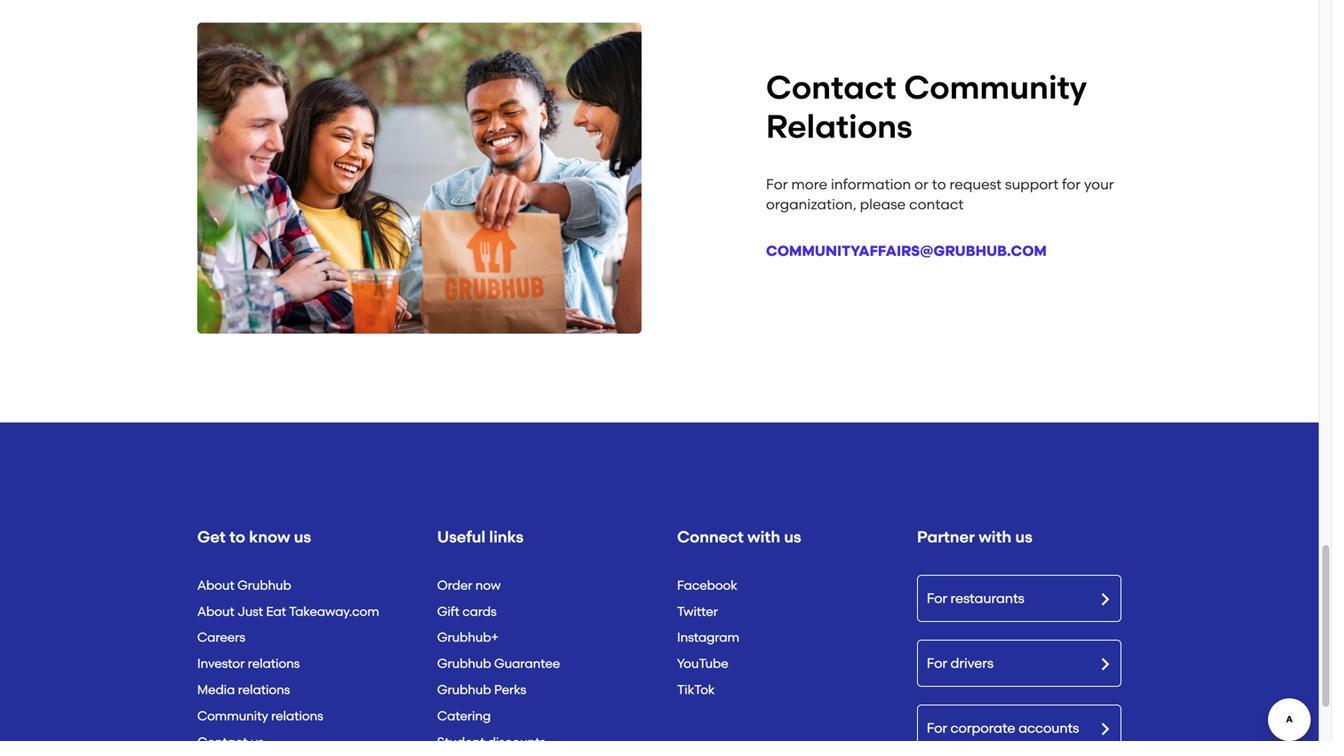 Task type: vqa. For each thing, say whether or not it's contained in the screenshot.
bottommost the take
no



Task type: locate. For each thing, give the bounding box(es) containing it.
about down get
[[197, 578, 235, 593]]

youtube link
[[678, 656, 729, 671]]

contact community relations
[[766, 69, 1088, 146]]

takeaway.com
[[289, 604, 379, 619]]

for left more
[[766, 176, 788, 193]]

1 with from the left
[[748, 528, 781, 547]]

1 horizontal spatial to
[[932, 176, 947, 193]]

with for partner
[[979, 528, 1012, 547]]

1 vertical spatial about
[[197, 604, 235, 619]]

for left restaurants
[[927, 591, 948, 607]]

accounts
[[1019, 721, 1080, 737]]

media relations link
[[197, 682, 290, 697]]

gift cards
[[437, 604, 497, 619]]

0 vertical spatial community
[[905, 69, 1088, 107]]

to inside the for more information or to request support for your organization, please contact
[[932, 176, 947, 193]]

grubhub down grubhub+ link
[[437, 656, 491, 671]]

with
[[748, 528, 781, 547], [979, 528, 1012, 547]]

2 vertical spatial grubhub
[[437, 682, 491, 697]]

community
[[905, 69, 1088, 107], [197, 709, 268, 724]]

to
[[932, 176, 947, 193], [230, 528, 245, 547]]

links
[[489, 528, 524, 547]]

perks
[[494, 682, 527, 697]]

request
[[950, 176, 1002, 193]]

twitter link
[[678, 604, 718, 619]]

eat
[[266, 604, 286, 619]]

relations
[[766, 108, 913, 146]]

partner
[[918, 528, 975, 547]]

for drivers link
[[918, 641, 1121, 686]]

restaurants
[[951, 591, 1025, 607]]

0 horizontal spatial us
[[294, 528, 311, 547]]

get
[[197, 528, 226, 547]]

for
[[1063, 176, 1081, 193]]

careers
[[197, 630, 245, 645]]

3 us from the left
[[1016, 528, 1033, 547]]

now
[[476, 578, 501, 593]]

0 horizontal spatial with
[[748, 528, 781, 547]]

media
[[197, 682, 235, 697]]

0 vertical spatial about
[[197, 578, 235, 593]]

your
[[1085, 176, 1115, 193]]

communityaffairs@grubhub.com
[[766, 243, 1047, 260]]

2 us from the left
[[784, 528, 802, 547]]

grubhub+ link
[[437, 630, 499, 645]]

support
[[1006, 176, 1059, 193]]

for for for restaurants
[[927, 591, 948, 607]]

for for for corporate accounts
[[927, 721, 948, 737]]

corporate
[[951, 721, 1016, 737]]

relations down media relations link
[[271, 709, 323, 724]]

grubhub up eat
[[238, 578, 292, 593]]

community relations
[[197, 709, 323, 724]]

1 about from the top
[[197, 578, 235, 593]]

to right get
[[230, 528, 245, 547]]

us right "know"
[[294, 528, 311, 547]]

0 horizontal spatial to
[[230, 528, 245, 547]]

connect
[[678, 528, 744, 547]]

information
[[831, 176, 912, 193]]

just
[[238, 604, 263, 619]]

grubhub perks link
[[437, 682, 527, 697]]

relations
[[248, 656, 300, 671], [238, 682, 290, 697], [271, 709, 323, 724]]

with right connect
[[748, 528, 781, 547]]

1 vertical spatial to
[[230, 528, 245, 547]]

for
[[766, 176, 788, 193], [927, 591, 948, 607], [927, 656, 948, 672], [927, 721, 948, 737]]

community inside contact community relations
[[905, 69, 1088, 107]]

investor relations
[[197, 656, 300, 671]]

connect with us
[[678, 528, 802, 547]]

us for partner with us
[[1016, 528, 1033, 547]]

about just eat takeaway.com
[[197, 604, 379, 619]]

for inside for restaurants "link"
[[927, 591, 948, 607]]

for inside for corporate accounts link
[[927, 721, 948, 737]]

about up the careers at the bottom left of page
[[197, 604, 235, 619]]

for left corporate
[[927, 721, 948, 737]]

grubhub for grubhub perks
[[437, 682, 491, 697]]

about
[[197, 578, 235, 593], [197, 604, 235, 619]]

useful
[[437, 528, 486, 547]]

investor
[[197, 656, 245, 671]]

1 vertical spatial relations
[[238, 682, 290, 697]]

with right partner
[[979, 528, 1012, 547]]

more
[[792, 176, 828, 193]]

about grubhub
[[197, 578, 292, 593]]

1 horizontal spatial with
[[979, 528, 1012, 547]]

to right or at the top right
[[932, 176, 947, 193]]

0 horizontal spatial community
[[197, 709, 268, 724]]

for left drivers
[[927, 656, 948, 672]]

for inside for drivers link
[[927, 656, 948, 672]]

1 vertical spatial grubhub
[[437, 656, 491, 671]]

us right connect
[[784, 528, 802, 547]]

0 vertical spatial to
[[932, 176, 947, 193]]

us
[[294, 528, 311, 547], [784, 528, 802, 547], [1016, 528, 1033, 547]]

us up for restaurants "link" at bottom right
[[1016, 528, 1033, 547]]

for for for more information or to request support for your organization, please contact
[[766, 176, 788, 193]]

relations for media relations
[[238, 682, 290, 697]]

1 horizontal spatial us
[[784, 528, 802, 547]]

2 horizontal spatial us
[[1016, 528, 1033, 547]]

2 vertical spatial relations
[[271, 709, 323, 724]]

grubhub guarantee
[[437, 656, 560, 671]]

catering link
[[437, 709, 491, 724]]

0 vertical spatial relations
[[248, 656, 300, 671]]

for inside the for more information or to request support for your organization, please contact
[[766, 176, 788, 193]]

relations up media relations link
[[248, 656, 300, 671]]

youtube
[[678, 656, 729, 671]]

2 with from the left
[[979, 528, 1012, 547]]

relations up community relations link
[[238, 682, 290, 697]]

grubhub up catering
[[437, 682, 491, 697]]

grubhub
[[238, 578, 292, 593], [437, 656, 491, 671], [437, 682, 491, 697]]

1 horizontal spatial community
[[905, 69, 1088, 107]]

2 about from the top
[[197, 604, 235, 619]]



Task type: describe. For each thing, give the bounding box(es) containing it.
relations for community relations
[[271, 709, 323, 724]]

1 vertical spatial community
[[197, 709, 268, 724]]

please
[[860, 196, 906, 213]]

cards
[[463, 604, 497, 619]]

for corporate accounts link
[[918, 706, 1121, 742]]

or
[[915, 176, 929, 193]]

about grubhub link
[[197, 578, 292, 593]]

grubhub guarantee link
[[437, 656, 560, 671]]

instagram link
[[678, 630, 740, 645]]

useful links
[[437, 528, 524, 547]]

grubhub perks
[[437, 682, 527, 697]]

order
[[437, 578, 473, 593]]

drivers
[[951, 656, 994, 672]]

grubhub for grubhub guarantee
[[437, 656, 491, 671]]

about for about just eat takeaway.com
[[197, 604, 235, 619]]

tiktok
[[678, 682, 715, 697]]

guarantee
[[494, 656, 560, 671]]

contact
[[910, 196, 964, 213]]

careers link
[[197, 630, 245, 645]]

gift
[[437, 604, 460, 619]]

twitter
[[678, 604, 718, 619]]

instagram
[[678, 630, 740, 645]]

facebook link
[[678, 578, 738, 593]]

investor relations link
[[197, 656, 300, 671]]

contact
[[766, 69, 897, 107]]

know
[[249, 528, 290, 547]]

for drivers
[[927, 656, 994, 672]]

order now link
[[437, 578, 501, 593]]

gift cards link
[[437, 604, 497, 619]]

0 vertical spatial grubhub
[[238, 578, 292, 593]]

tiktok link
[[678, 682, 715, 697]]

for more information or to request support for your organization, please contact
[[766, 176, 1115, 213]]

get to know us
[[197, 528, 311, 547]]

organization,
[[766, 196, 857, 213]]

facebook
[[678, 578, 738, 593]]

relations for investor relations
[[248, 656, 300, 671]]

media relations
[[197, 682, 290, 697]]

community relations link
[[197, 709, 323, 724]]

for corporate accounts
[[927, 721, 1080, 737]]

catering
[[437, 709, 491, 724]]

us for connect with us
[[784, 528, 802, 547]]

for for for drivers
[[927, 656, 948, 672]]

about just eat takeaway.com link
[[197, 604, 379, 619]]

about for about grubhub
[[197, 578, 235, 593]]

with for connect
[[748, 528, 781, 547]]

for restaurants link
[[918, 576, 1121, 621]]

partner with us
[[918, 528, 1033, 547]]

grubhub+
[[437, 630, 499, 645]]

order now
[[437, 578, 501, 593]]

for restaurants
[[927, 591, 1025, 607]]

1 us from the left
[[294, 528, 311, 547]]

communityaffairs@grubhub.com link
[[766, 243, 1047, 260]]



